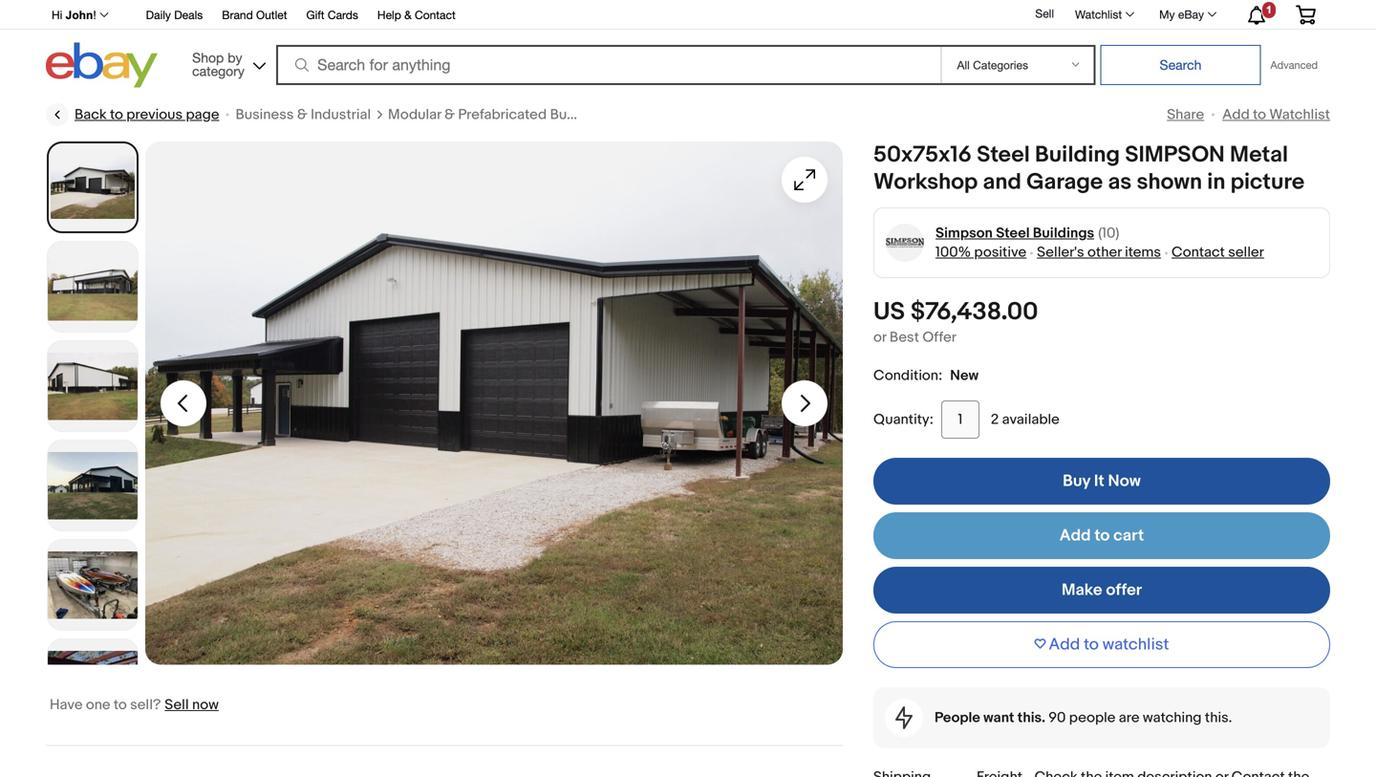 Task type: describe. For each thing, give the bounding box(es) containing it.
add to watchlist
[[1049, 635, 1170, 655]]

best
[[890, 329, 920, 346]]

2 available
[[991, 411, 1060, 428]]

condition:
[[874, 367, 943, 384]]

now
[[1109, 471, 1142, 492]]

$76,438.00
[[911, 297, 1039, 327]]

shop by category
[[192, 50, 245, 79]]

add to watchlist button
[[874, 622, 1331, 668]]

category
[[192, 63, 245, 79]]

with details__icon image
[[896, 707, 913, 730]]

1 this. from the left
[[1018, 710, 1046, 727]]

previous
[[126, 106, 183, 123]]

50x75x16
[[874, 142, 972, 169]]

share button
[[1168, 106, 1205, 123]]

50x75x16 steel building simpson metal workshop and garage as shown in picture
[[874, 142, 1305, 196]]

as
[[1109, 169, 1132, 196]]

simpson steel buildings (10)
[[936, 225, 1120, 242]]

business
[[236, 106, 294, 123]]

now
[[192, 697, 219, 714]]

50x75x16 steel building simpson metal workshop and garage as shown in picture - picture 1 of 9 image
[[145, 142, 843, 665]]

2 this. from the left
[[1206, 710, 1233, 727]]

business & industrial
[[236, 106, 371, 123]]

offer
[[923, 329, 957, 346]]

contact seller link
[[1172, 244, 1265, 261]]

simpson steel buildings link
[[936, 224, 1095, 243]]

help & contact
[[378, 8, 456, 22]]

picture 4 of 9 image
[[48, 441, 138, 531]]

sell?
[[130, 697, 161, 714]]

add to watchlist
[[1223, 106, 1331, 123]]

1 horizontal spatial buildings
[[1034, 225, 1095, 242]]

daily deals
[[146, 8, 203, 22]]

& for industrial
[[297, 106, 308, 123]]

buy it now link
[[874, 458, 1331, 505]]

picture 1 of 9 image
[[49, 143, 137, 231]]

or
[[874, 329, 887, 346]]

100%
[[936, 244, 972, 261]]

modular
[[388, 106, 441, 123]]

positive
[[975, 244, 1027, 261]]

people
[[935, 710, 981, 727]]

to for watchlist
[[1084, 635, 1100, 655]]

1 horizontal spatial watchlist
[[1270, 106, 1331, 123]]

seller's
[[1038, 244, 1085, 261]]

add to cart link
[[874, 513, 1331, 559]]

0 horizontal spatial sell
[[165, 697, 189, 714]]

steel for building
[[977, 142, 1031, 169]]

picture 5 of 9 image
[[48, 540, 138, 630]]

advanced link
[[1262, 46, 1328, 84]]

picture 2 of 9 image
[[48, 242, 138, 332]]

my ebay link
[[1149, 3, 1226, 26]]

sell link
[[1027, 7, 1063, 20]]

simpson steel buildings image
[[886, 223, 925, 262]]

make
[[1062, 580, 1103, 601]]

us
[[874, 297, 906, 327]]

page
[[186, 106, 219, 123]]

your shopping cart image
[[1296, 5, 1318, 24]]

watchlist inside account navigation
[[1076, 8, 1123, 21]]

shop by category banner
[[41, 0, 1331, 93]]

account navigation
[[41, 0, 1331, 30]]

gift cards link
[[306, 5, 359, 26]]

0 vertical spatial buildings
[[550, 106, 611, 123]]

seller
[[1229, 244, 1265, 261]]

people want this. 90 people are watching this.
[[935, 710, 1233, 727]]

items
[[1126, 244, 1162, 261]]

make offer
[[1062, 580, 1143, 601]]

john
[[66, 9, 93, 22]]

ebay
[[1179, 8, 1205, 21]]

it
[[1095, 471, 1105, 492]]

sell now link
[[165, 697, 219, 714]]

daily
[[146, 8, 171, 22]]

add for add to watchlist
[[1049, 635, 1081, 655]]

steel for buildings
[[997, 225, 1030, 242]]

shop
[[192, 50, 224, 66]]

picture
[[1231, 169, 1305, 196]]



Task type: locate. For each thing, give the bounding box(es) containing it.
condition: new
[[874, 367, 979, 384]]

daily deals link
[[146, 5, 203, 26]]

outlet
[[256, 8, 287, 22]]

cards
[[328, 8, 359, 22]]

add inside the add to cart link
[[1060, 526, 1092, 546]]

& for prefabricated
[[445, 106, 455, 123]]

picture 3 of 9 image
[[48, 341, 138, 431]]

in
[[1208, 169, 1226, 196]]

90
[[1049, 710, 1067, 727]]

shop by category button
[[184, 43, 270, 84]]

sell inside account navigation
[[1036, 7, 1055, 20]]

contact right help
[[415, 8, 456, 22]]

one
[[86, 697, 111, 714]]

steel left building
[[977, 142, 1031, 169]]

and
[[983, 169, 1022, 196]]

by
[[228, 50, 242, 66]]

sell
[[1036, 7, 1055, 20], [165, 697, 189, 714]]

watchlist down advanced link
[[1270, 106, 1331, 123]]

100% positive
[[936, 244, 1027, 261]]

0 horizontal spatial watchlist
[[1076, 8, 1123, 21]]

to inside back to previous page link
[[110, 106, 123, 123]]

& right modular
[[445, 106, 455, 123]]

watching
[[1144, 710, 1202, 727]]

add to cart
[[1060, 526, 1145, 546]]

this. left the 90
[[1018, 710, 1046, 727]]

to left "cart"
[[1095, 526, 1110, 546]]

business & industrial link
[[236, 105, 371, 124]]

add down make
[[1049, 635, 1081, 655]]

back to previous page
[[75, 106, 219, 123]]

0 vertical spatial watchlist
[[1076, 8, 1123, 21]]

to for previous
[[110, 106, 123, 123]]

add up metal
[[1223, 106, 1251, 123]]

& inside 'business & industrial' link
[[297, 106, 308, 123]]

add for add to watchlist
[[1223, 106, 1251, 123]]

quantity:
[[874, 411, 934, 428]]

to for watchlist
[[1254, 106, 1267, 123]]

to right back
[[110, 106, 123, 123]]

this.
[[1018, 710, 1046, 727], [1206, 710, 1233, 727]]

share
[[1168, 106, 1205, 123]]

to right one
[[114, 697, 127, 714]]

1
[[1267, 4, 1273, 16]]

0 horizontal spatial buildings
[[550, 106, 611, 123]]

brand outlet link
[[222, 5, 287, 26]]

Search for anything text field
[[279, 47, 938, 83]]

have
[[50, 697, 83, 714]]

to
[[110, 106, 123, 123], [1254, 106, 1267, 123], [1095, 526, 1110, 546], [1084, 635, 1100, 655], [114, 697, 127, 714]]

2
[[991, 411, 999, 428]]

simpson
[[1126, 142, 1226, 169]]

my
[[1160, 8, 1176, 21]]

available
[[1003, 411, 1060, 428]]

prefabricated
[[458, 106, 547, 123]]

new
[[951, 367, 979, 384]]

help & contact link
[[378, 5, 456, 26]]

1 vertical spatial add
[[1060, 526, 1092, 546]]

brand
[[222, 8, 253, 22]]

steel up positive
[[997, 225, 1030, 242]]

brand outlet
[[222, 8, 287, 22]]

to for cart
[[1095, 526, 1110, 546]]

sell left the watchlist link
[[1036, 7, 1055, 20]]

None submit
[[1101, 45, 1262, 85]]

0 vertical spatial add
[[1223, 106, 1251, 123]]

to inside the add to cart link
[[1095, 526, 1110, 546]]

buildings down search for anything text box
[[550, 106, 611, 123]]

hi
[[52, 9, 62, 22]]

0 vertical spatial contact
[[415, 8, 456, 22]]

1 vertical spatial sell
[[165, 697, 189, 714]]

us $76,438.00 or best offer
[[874, 297, 1039, 346]]

buy
[[1063, 471, 1091, 492]]

back to previous page link
[[46, 103, 219, 126]]

to up metal
[[1254, 106, 1267, 123]]

make offer link
[[874, 567, 1331, 614]]

add for add to cart
[[1060, 526, 1092, 546]]

people
[[1070, 710, 1116, 727]]

Quantity: text field
[[942, 401, 980, 439]]

sell left now
[[165, 697, 189, 714]]

1 horizontal spatial contact
[[1172, 244, 1226, 261]]

are
[[1119, 710, 1140, 727]]

gift cards
[[306, 8, 359, 22]]

1 horizontal spatial this.
[[1206, 710, 1233, 727]]

deals
[[174, 8, 203, 22]]

offer
[[1107, 580, 1143, 601]]

& right business
[[297, 106, 308, 123]]

want
[[984, 710, 1015, 727]]

(10)
[[1099, 225, 1120, 242]]

watchlist right sell link
[[1076, 8, 1123, 21]]

hi john !
[[52, 9, 96, 22]]

& right help
[[405, 8, 412, 22]]

watchlist
[[1103, 635, 1170, 655]]

buildings up seller's
[[1034, 225, 1095, 242]]

seller's other items link
[[1038, 244, 1162, 261]]

none submit inside shop by category "banner"
[[1101, 45, 1262, 85]]

modular & prefabricated buildings link
[[388, 105, 611, 124]]

have one to sell? sell now
[[50, 697, 219, 714]]

steel inside "50x75x16 steel building simpson metal workshop and garage as shown in picture"
[[977, 142, 1031, 169]]

1 button
[[1232, 1, 1281, 28]]

add left "cart"
[[1060, 526, 1092, 546]]

seller's other items
[[1038, 244, 1162, 261]]

add inside the add to watchlist button
[[1049, 635, 1081, 655]]

metal
[[1231, 142, 1289, 169]]

to left watchlist at right
[[1084, 635, 1100, 655]]

0 vertical spatial sell
[[1036, 7, 1055, 20]]

1 vertical spatial watchlist
[[1270, 106, 1331, 123]]

contact seller
[[1172, 244, 1265, 261]]

1 horizontal spatial sell
[[1036, 7, 1055, 20]]

contact inside account navigation
[[415, 8, 456, 22]]

100% positive link
[[936, 244, 1027, 261]]

1 horizontal spatial &
[[405, 8, 412, 22]]

2 horizontal spatial &
[[445, 106, 455, 123]]

help
[[378, 8, 401, 22]]

watchlist
[[1076, 8, 1123, 21], [1270, 106, 1331, 123]]

contact left seller
[[1172, 244, 1226, 261]]

industrial
[[311, 106, 371, 123]]

building
[[1036, 142, 1121, 169]]

cart
[[1114, 526, 1145, 546]]

simpson
[[936, 225, 993, 242]]

& for contact
[[405, 8, 412, 22]]

0 horizontal spatial &
[[297, 106, 308, 123]]

buildings
[[550, 106, 611, 123], [1034, 225, 1095, 242]]

& inside help & contact link
[[405, 8, 412, 22]]

1 vertical spatial steel
[[997, 225, 1030, 242]]

this. right the watching
[[1206, 710, 1233, 727]]

my ebay
[[1160, 8, 1205, 21]]

back
[[75, 106, 107, 123]]

2 vertical spatial add
[[1049, 635, 1081, 655]]

garage
[[1027, 169, 1104, 196]]

add to watchlist link
[[1223, 106, 1331, 123]]

0 horizontal spatial contact
[[415, 8, 456, 22]]

0 horizontal spatial this.
[[1018, 710, 1046, 727]]

1 vertical spatial contact
[[1172, 244, 1226, 261]]

advanced
[[1271, 59, 1319, 71]]

gift
[[306, 8, 325, 22]]

watchlist link
[[1065, 3, 1144, 26]]

& inside 'modular & prefabricated buildings' link
[[445, 106, 455, 123]]

!
[[93, 9, 96, 22]]

0 vertical spatial steel
[[977, 142, 1031, 169]]

1 vertical spatial buildings
[[1034, 225, 1095, 242]]

to inside the add to watchlist button
[[1084, 635, 1100, 655]]



Task type: vqa. For each thing, say whether or not it's contained in the screenshot.
to associated with watchlist
yes



